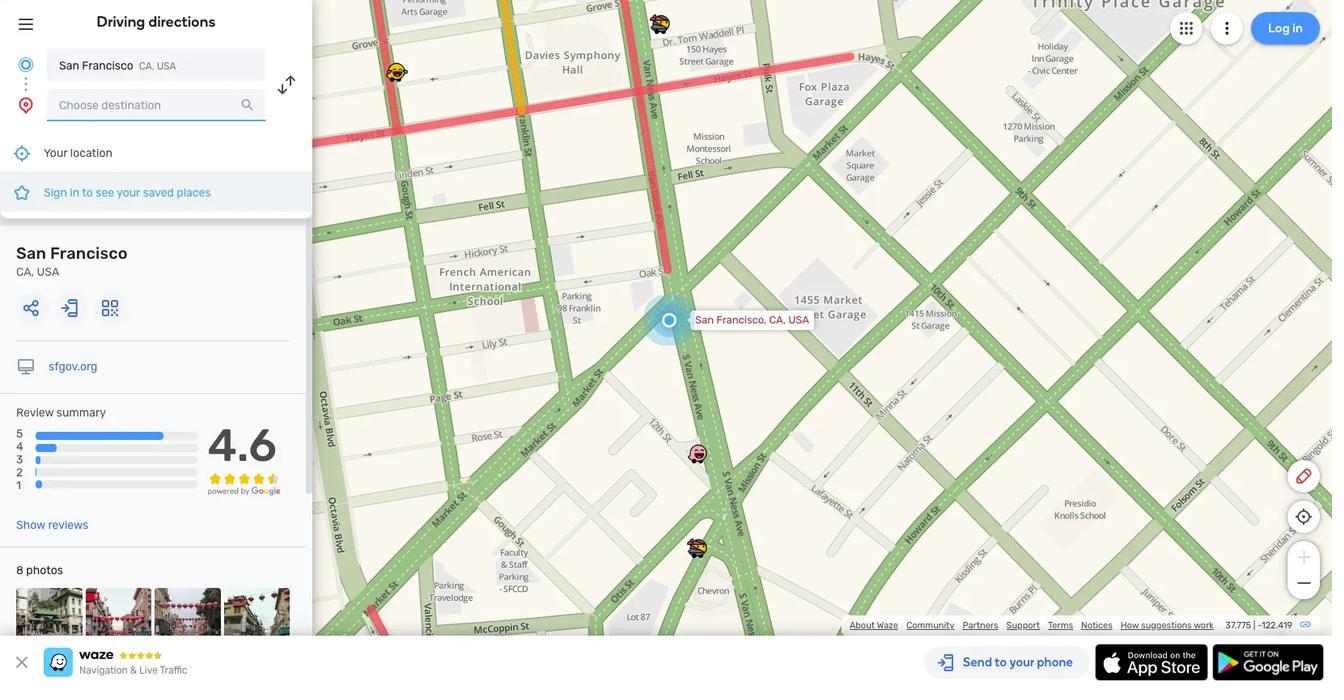 Task type: locate. For each thing, give the bounding box(es) containing it.
122.419
[[1262, 621, 1293, 632]]

x image
[[12, 653, 32, 673]]

3
[[16, 454, 23, 467]]

pencil image
[[1295, 467, 1314, 487]]

0 vertical spatial san francisco ca, usa
[[59, 59, 176, 73]]

san
[[59, 59, 79, 73], [16, 244, 46, 263], [696, 314, 714, 326]]

work
[[1194, 621, 1215, 632]]

navigation
[[79, 666, 128, 677]]

1 vertical spatial san
[[16, 244, 46, 263]]

san left francisco,
[[696, 314, 714, 326]]

2 horizontal spatial ca,
[[770, 314, 786, 326]]

driving
[[97, 13, 145, 31]]

37.775
[[1226, 621, 1252, 632]]

1 vertical spatial ca,
[[16, 266, 34, 279]]

link image
[[1300, 619, 1313, 632]]

francisco
[[82, 59, 133, 73], [50, 244, 128, 263]]

francisco,
[[717, 314, 767, 326]]

8
[[16, 564, 23, 578]]

0 vertical spatial san
[[59, 59, 79, 73]]

usa
[[157, 61, 176, 72], [37, 266, 59, 279], [789, 314, 810, 326]]

show reviews
[[16, 519, 88, 533]]

waze
[[877, 621, 899, 632]]

notices link
[[1082, 621, 1113, 632]]

about waze community partners support terms notices how suggestions work
[[850, 621, 1215, 632]]

2 vertical spatial usa
[[789, 314, 810, 326]]

image 3 of san francisco, sf image
[[155, 589, 221, 655]]

37.775 | -122.419
[[1226, 621, 1293, 632]]

-
[[1258, 621, 1262, 632]]

photos
[[26, 564, 63, 578]]

san down star "image"
[[16, 244, 46, 263]]

ca, down star "image"
[[16, 266, 34, 279]]

terms link
[[1049, 621, 1074, 632]]

location image
[[16, 96, 36, 115]]

zoom in image
[[1294, 548, 1315, 568]]

2 horizontal spatial san
[[696, 314, 714, 326]]

image 1 of san francisco, sf image
[[16, 589, 82, 655]]

support
[[1007, 621, 1041, 632]]

5
[[16, 428, 23, 441]]

san francisco ca, usa
[[59, 59, 176, 73], [16, 244, 128, 279]]

sfgov.org
[[49, 360, 98, 374]]

reviews
[[48, 519, 88, 533]]

san right the current location 'icon'
[[59, 59, 79, 73]]

1 vertical spatial usa
[[37, 266, 59, 279]]

0 vertical spatial usa
[[157, 61, 176, 72]]

list box
[[0, 134, 313, 219]]

terms
[[1049, 621, 1074, 632]]

|
[[1254, 621, 1256, 632]]

traffic
[[160, 666, 187, 677]]

current location image
[[16, 55, 36, 74]]

sfgov.org link
[[49, 360, 98, 374]]

ca, right francisco,
[[770, 314, 786, 326]]

1 horizontal spatial ca,
[[139, 61, 154, 72]]

review summary
[[16, 406, 106, 420]]

Choose destination text field
[[47, 89, 266, 121]]

0 horizontal spatial san
[[16, 244, 46, 263]]

image 4 of san francisco, sf image
[[224, 589, 290, 655]]

recenter image
[[12, 144, 32, 163]]

0 horizontal spatial usa
[[37, 266, 59, 279]]

ca,
[[139, 61, 154, 72], [16, 266, 34, 279], [770, 314, 786, 326]]

2 horizontal spatial usa
[[789, 314, 810, 326]]

ca, up choose destination text field
[[139, 61, 154, 72]]



Task type: describe. For each thing, give the bounding box(es) containing it.
0 vertical spatial ca,
[[139, 61, 154, 72]]

community
[[907, 621, 955, 632]]

notices
[[1082, 621, 1113, 632]]

2 vertical spatial san
[[696, 314, 714, 326]]

about waze link
[[850, 621, 899, 632]]

san francisco, ca, usa
[[696, 314, 810, 326]]

4
[[16, 441, 23, 454]]

community link
[[907, 621, 955, 632]]

1 horizontal spatial san
[[59, 59, 79, 73]]

partners link
[[963, 621, 999, 632]]

navigation & live traffic
[[79, 666, 187, 677]]

how
[[1121, 621, 1140, 632]]

summary
[[57, 406, 106, 420]]

5 4 3 2 1
[[16, 428, 23, 494]]

computer image
[[16, 358, 36, 377]]

live
[[139, 666, 158, 677]]

how suggestions work link
[[1121, 621, 1215, 632]]

directions
[[149, 13, 216, 31]]

about
[[850, 621, 875, 632]]

review
[[16, 406, 54, 420]]

support link
[[1007, 621, 1041, 632]]

image 2 of san francisco, sf image
[[85, 589, 151, 655]]

&
[[130, 666, 137, 677]]

partners
[[963, 621, 999, 632]]

1
[[16, 480, 21, 494]]

0 horizontal spatial ca,
[[16, 266, 34, 279]]

8 photos
[[16, 564, 63, 578]]

show
[[16, 519, 45, 533]]

zoom out image
[[1294, 574, 1315, 594]]

1 horizontal spatial usa
[[157, 61, 176, 72]]

star image
[[12, 183, 32, 202]]

driving directions
[[97, 13, 216, 31]]

0 vertical spatial francisco
[[82, 59, 133, 73]]

1 vertical spatial san francisco ca, usa
[[16, 244, 128, 279]]

suggestions
[[1142, 621, 1193, 632]]

2 vertical spatial ca,
[[770, 314, 786, 326]]

1 vertical spatial francisco
[[50, 244, 128, 263]]

2
[[16, 467, 23, 480]]

4.6
[[208, 420, 277, 473]]



Task type: vqa. For each thing, say whether or not it's contained in the screenshot.
bottom 24
no



